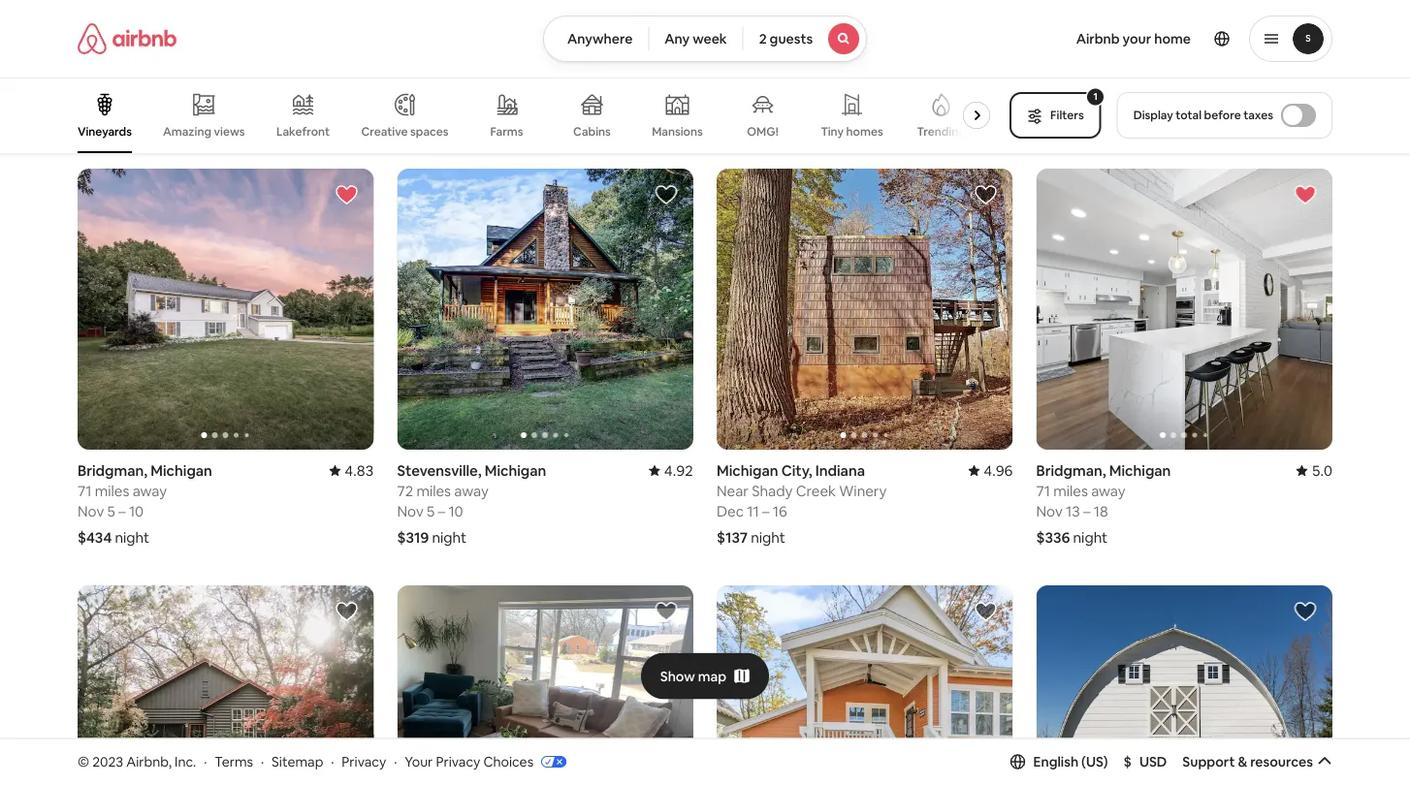 Task type: locate. For each thing, give the bounding box(es) containing it.
· right terms
[[261, 753, 264, 771]]

profile element
[[890, 0, 1333, 78]]

1 vertical spatial add to wishlist: michigan city, indiana image
[[655, 601, 678, 624]]

3 night from the left
[[751, 528, 785, 547]]

1 – from the left
[[118, 502, 126, 521]]

2 miles from the left
[[416, 482, 451, 501]]

· right inc.
[[204, 753, 207, 771]]

2 – from the left
[[438, 502, 445, 521]]

any week button
[[648, 16, 744, 62]]

10
[[129, 502, 144, 521], [448, 502, 463, 521]]

terms link
[[215, 753, 253, 771]]

1 10 from the left
[[129, 502, 144, 521]]

71 inside bridgman, michigan 71 miles away nov 5 – 10 $434 night
[[78, 482, 92, 501]]

your
[[1123, 30, 1151, 48]]

·
[[204, 753, 207, 771], [261, 753, 264, 771], [331, 753, 334, 771], [394, 753, 397, 771]]

night
[[115, 528, 149, 547], [432, 528, 467, 547], [751, 528, 785, 547], [1073, 528, 1108, 547]]

michigan for bridgman, michigan 71 miles away nov 5 – 10 $434 night
[[151, 461, 212, 480]]

privacy
[[342, 753, 386, 771], [436, 753, 480, 771]]

night down 18
[[1073, 528, 1108, 547]]

miles for $434
[[95, 482, 129, 501]]

amazing
[[163, 124, 211, 139]]

away
[[133, 482, 167, 501], [454, 482, 489, 501], [1091, 482, 1126, 501]]

miles for $319
[[416, 482, 451, 501]]

terms · sitemap · privacy ·
[[215, 753, 397, 771]]

– inside stevensville, michigan 72 miles away nov 5 – 10 $319 night
[[438, 502, 445, 521]]

night right "$319"
[[432, 528, 467, 547]]

2 71 from the left
[[1036, 482, 1050, 501]]

bridgman, inside bridgman, michigan 71 miles away nov 13 – 18 $336 night
[[1036, 461, 1106, 480]]

spaces
[[410, 124, 449, 139]]

0 horizontal spatial 10
[[129, 502, 144, 521]]

0 horizontal spatial bridgman,
[[78, 461, 148, 480]]

2 horizontal spatial miles
[[1053, 482, 1088, 501]]

nov for $434
[[78, 502, 104, 521]]

michigan inside bridgman, michigan 71 miles away nov 13 – 18 $336 night
[[1109, 461, 1171, 480]]

vineyards
[[78, 124, 132, 139]]

$434
[[78, 528, 112, 547]]

4 night from the left
[[1073, 528, 1108, 547]]

2 horizontal spatial nov
[[1036, 502, 1063, 521]]

display total before taxes
[[1133, 108, 1273, 123]]

2 5 from the left
[[427, 502, 435, 521]]

11
[[747, 502, 759, 521]]

10 inside stevensville, michigan 72 miles away nov 5 – 10 $319 night
[[448, 502, 463, 521]]

– for $434
[[118, 502, 126, 521]]

1 horizontal spatial 10
[[448, 502, 463, 521]]

nov up $434
[[78, 502, 104, 521]]

3 – from the left
[[762, 502, 770, 521]]

1 horizontal spatial 71
[[1036, 482, 1050, 501]]

bridgman, up 13
[[1036, 461, 1106, 480]]

2 michigan from the left
[[485, 461, 546, 480]]

2
[[759, 30, 767, 48]]

views
[[214, 124, 245, 139]]

71 up $434
[[78, 482, 92, 501]]

night down 16
[[751, 528, 785, 547]]

· left your
[[394, 753, 397, 771]]

farms
[[490, 124, 523, 139]]

2 nov from the left
[[397, 502, 424, 521]]

0 horizontal spatial add to wishlist: michigan city, indiana image
[[655, 601, 678, 624]]

any week
[[665, 30, 727, 48]]

english
[[1033, 753, 1079, 771]]

nov for $319
[[397, 502, 424, 521]]

10 for $434
[[129, 502, 144, 521]]

stevensville, michigan 72 miles away nov 5 – 10 $319 night
[[397, 461, 546, 547]]

away for $434
[[133, 482, 167, 501]]

3 away from the left
[[1091, 482, 1126, 501]]

2 bridgman, from the left
[[1036, 461, 1106, 480]]

winery
[[839, 482, 887, 501]]

remove from wishlist: bridgman, michigan image
[[335, 183, 358, 207]]

nov inside stevensville, michigan 72 miles away nov 5 – 10 $319 night
[[397, 502, 424, 521]]

10 inside bridgman, michigan 71 miles away nov 5 – 10 $434 night
[[129, 502, 144, 521]]

– inside bridgman, michigan 71 miles away nov 5 – 10 $434 night
[[118, 502, 126, 521]]

3 michigan from the left
[[717, 461, 778, 480]]

dec
[[717, 502, 744, 521]]

map
[[698, 668, 727, 685]]

· left privacy link on the bottom left of the page
[[331, 753, 334, 771]]

miles down stevensville,
[[416, 482, 451, 501]]

michigan inside michigan city, indiana near shady creek winery dec 11 – 16 $137 night
[[717, 461, 778, 480]]

before
[[1204, 108, 1241, 123]]

5 up "$319"
[[427, 502, 435, 521]]

2023
[[92, 753, 123, 771]]

your privacy choices
[[405, 753, 534, 771]]

your privacy choices link
[[405, 753, 566, 772]]

1 night from the left
[[115, 528, 149, 547]]

usd
[[1139, 753, 1167, 771]]

0 horizontal spatial 71
[[78, 482, 92, 501]]

creek
[[796, 482, 836, 501]]

bridgman, inside bridgman, michigan 71 miles away nov 5 – 10 $434 night
[[78, 461, 148, 480]]

0 horizontal spatial nov
[[78, 502, 104, 521]]

1 bridgman, from the left
[[78, 461, 148, 480]]

michigan for stevensville, michigan 72 miles away nov 5 – 10 $319 night
[[485, 461, 546, 480]]

0 horizontal spatial privacy
[[342, 753, 386, 771]]

$319
[[397, 528, 429, 547]]

indiana
[[815, 461, 865, 480]]

nov for $336
[[1036, 502, 1063, 521]]

(us)
[[1081, 753, 1108, 771]]

tiny homes
[[821, 124, 883, 139]]

miles inside bridgman, michigan 71 miles away nov 13 – 18 $336 night
[[1053, 482, 1088, 501]]

72
[[397, 482, 413, 501]]

1 horizontal spatial add to wishlist: michigan city, indiana image
[[974, 183, 997, 207]]

michigan inside stevensville, michigan 72 miles away nov 5 – 10 $319 night
[[485, 461, 546, 480]]

night inside stevensville, michigan 72 miles away nov 5 – 10 $319 night
[[432, 528, 467, 547]]

1 michigan from the left
[[151, 461, 212, 480]]

0 horizontal spatial 5
[[107, 502, 115, 521]]

creative spaces
[[361, 124, 449, 139]]

michigan
[[151, 461, 212, 480], [485, 461, 546, 480], [717, 461, 778, 480], [1109, 461, 1171, 480]]

miles
[[95, 482, 129, 501], [416, 482, 451, 501], [1053, 482, 1088, 501]]

nov down 72
[[397, 502, 424, 521]]

1 horizontal spatial away
[[454, 482, 489, 501]]

3 nov from the left
[[1036, 502, 1063, 521]]

add to wishlist: three oaks, michigan image
[[1294, 601, 1317, 624]]

nov inside bridgman, michigan 71 miles away nov 13 – 18 $336 night
[[1036, 502, 1063, 521]]

anywhere button
[[543, 16, 649, 62]]

away inside bridgman, michigan 71 miles away nov 13 – 18 $336 night
[[1091, 482, 1126, 501]]

amazing views
[[163, 124, 245, 139]]

2 10 from the left
[[448, 502, 463, 521]]

miles up $434
[[95, 482, 129, 501]]

4.83
[[345, 461, 374, 480]]

miles inside stevensville, michigan 72 miles away nov 5 – 10 $319 night
[[416, 482, 451, 501]]

1 away from the left
[[133, 482, 167, 501]]

1 71 from the left
[[78, 482, 92, 501]]

0 vertical spatial add to wishlist: michigan city, indiana image
[[974, 183, 997, 207]]

bridgman, up $434
[[78, 461, 148, 480]]

lakefront
[[276, 124, 330, 139]]

0 horizontal spatial away
[[133, 482, 167, 501]]

10 for $319
[[448, 502, 463, 521]]

2 night from the left
[[432, 528, 467, 547]]

5 up $434
[[107, 502, 115, 521]]

tiny
[[821, 124, 844, 139]]

1 horizontal spatial 5
[[427, 502, 435, 521]]

group containing amazing views
[[78, 78, 998, 153]]

group
[[78, 78, 998, 153], [78, 169, 374, 450], [397, 169, 693, 450], [717, 169, 1013, 450], [1036, 169, 1333, 450], [78, 586, 374, 786], [397, 586, 693, 786], [717, 586, 1013, 786], [1036, 586, 1333, 786]]

71
[[78, 482, 92, 501], [1036, 482, 1050, 501]]

3 · from the left
[[331, 753, 334, 771]]

night inside bridgman, michigan 71 miles away nov 5 – 10 $434 night
[[115, 528, 149, 547]]

remove from wishlist: bridgman, michigan image
[[1294, 183, 1317, 207]]

night inside bridgman, michigan 71 miles away nov 13 – 18 $336 night
[[1073, 528, 1108, 547]]

1 horizontal spatial nov
[[397, 502, 424, 521]]

add to wishlist: michiana, michigan image
[[335, 601, 358, 624]]

sitemap link
[[272, 753, 323, 771]]

nov inside bridgman, michigan 71 miles away nov 5 – 10 $434 night
[[78, 502, 104, 521]]

4 – from the left
[[1083, 502, 1091, 521]]

week
[[693, 30, 727, 48]]

– inside bridgman, michigan 71 miles away nov 13 – 18 $336 night
[[1083, 502, 1091, 521]]

5.0 out of 5 average rating image
[[1296, 461, 1333, 480]]

bridgman, for 13
[[1036, 461, 1106, 480]]

nov
[[78, 502, 104, 521], [397, 502, 424, 521], [1036, 502, 1063, 521]]

omg!
[[747, 124, 778, 139]]

bridgman, michigan 71 miles away nov 13 – 18 $336 night
[[1036, 461, 1171, 547]]

2 privacy from the left
[[436, 753, 480, 771]]

5 inside stevensville, michigan 72 miles away nov 5 – 10 $319 night
[[427, 502, 435, 521]]

away inside bridgman, michigan 71 miles away nov 5 – 10 $434 night
[[133, 482, 167, 501]]

1 nov from the left
[[78, 502, 104, 521]]

homes
[[846, 124, 883, 139]]

0 horizontal spatial miles
[[95, 482, 129, 501]]

michigan inside bridgman, michigan 71 miles away nov 5 – 10 $434 night
[[151, 461, 212, 480]]

privacy left your
[[342, 753, 386, 771]]

display
[[1133, 108, 1173, 123]]

– for $336
[[1083, 502, 1091, 521]]

privacy link
[[342, 753, 386, 771]]

1 horizontal spatial privacy
[[436, 753, 480, 771]]

night for $319
[[432, 528, 467, 547]]

bridgman,
[[78, 461, 148, 480], [1036, 461, 1106, 480]]

support & resources
[[1183, 753, 1313, 771]]

4 · from the left
[[394, 753, 397, 771]]

$336
[[1036, 528, 1070, 547]]

71 up $336
[[1036, 482, 1050, 501]]

1 horizontal spatial miles
[[416, 482, 451, 501]]

add to wishlist: michigan city, indiana image
[[974, 183, 997, 207], [655, 601, 678, 624]]

miles inside bridgman, michigan 71 miles away nov 5 – 10 $434 night
[[95, 482, 129, 501]]

1 miles from the left
[[95, 482, 129, 501]]

–
[[118, 502, 126, 521], [438, 502, 445, 521], [762, 502, 770, 521], [1083, 502, 1091, 521]]

$ usd
[[1124, 753, 1167, 771]]

privacy right your
[[436, 753, 480, 771]]

1 horizontal spatial bridgman,
[[1036, 461, 1106, 480]]

18
[[1094, 502, 1108, 521]]

away inside stevensville, michigan 72 miles away nov 5 – 10 $319 night
[[454, 482, 489, 501]]

$
[[1124, 753, 1132, 771]]

show map
[[660, 668, 727, 685]]

13
[[1066, 502, 1080, 521]]

miles up 13
[[1053, 482, 1088, 501]]

2 horizontal spatial away
[[1091, 482, 1126, 501]]

1 5 from the left
[[107, 502, 115, 521]]

None search field
[[543, 16, 867, 62]]

71 inside bridgman, michigan 71 miles away nov 13 – 18 $336 night
[[1036, 482, 1050, 501]]

5 for $319
[[427, 502, 435, 521]]

night right $434
[[115, 528, 149, 547]]

4 michigan from the left
[[1109, 461, 1171, 480]]

3 miles from the left
[[1053, 482, 1088, 501]]

taxes
[[1243, 108, 1273, 123]]

2 away from the left
[[454, 482, 489, 501]]

nov left 13
[[1036, 502, 1063, 521]]

5 inside bridgman, michigan 71 miles away nov 5 – 10 $434 night
[[107, 502, 115, 521]]

your
[[405, 753, 433, 771]]

total
[[1176, 108, 1202, 123]]

71 for nov 13 – 18
[[1036, 482, 1050, 501]]

away for $336
[[1091, 482, 1126, 501]]



Task type: describe. For each thing, give the bounding box(es) containing it.
away for $319
[[454, 482, 489, 501]]

display total before taxes button
[[1117, 92, 1333, 139]]

airbnb,
[[126, 753, 172, 771]]

resources
[[1250, 753, 1313, 771]]

trending
[[917, 124, 966, 139]]

1 · from the left
[[204, 753, 207, 771]]

1 privacy from the left
[[342, 753, 386, 771]]

2 · from the left
[[261, 753, 264, 771]]

airbnb
[[1076, 30, 1120, 48]]

show map button
[[641, 653, 769, 700]]

night inside michigan city, indiana near shady creek winery dec 11 – 16 $137 night
[[751, 528, 785, 547]]

michigan for bridgman, michigan 71 miles away nov 13 – 18 $336 night
[[1109, 461, 1171, 480]]

shady
[[752, 482, 793, 501]]

show
[[660, 668, 695, 685]]

©
[[78, 753, 89, 771]]

5 for $434
[[107, 502, 115, 521]]

bridgman, for 5
[[78, 461, 148, 480]]

support & resources button
[[1183, 753, 1333, 771]]

michigan city, indiana near shady creek winery dec 11 – 16 $137 night
[[717, 461, 887, 547]]

airbnb your home
[[1076, 30, 1191, 48]]

4.83 out of 5 average rating image
[[329, 461, 374, 480]]

night for $336
[[1073, 528, 1108, 547]]

4.92
[[664, 461, 693, 480]]

4.96 out of 5 average rating image
[[968, 461, 1013, 480]]

– for $319
[[438, 502, 445, 521]]

71 for nov 5 – 10
[[78, 482, 92, 501]]

filters button
[[1010, 92, 1101, 139]]

cabins
[[573, 124, 611, 139]]

any
[[665, 30, 690, 48]]

2 guests
[[759, 30, 813, 48]]

home
[[1154, 30, 1191, 48]]

sitemap
[[272, 753, 323, 771]]

none search field containing anywhere
[[543, 16, 867, 62]]

5.0
[[1312, 461, 1333, 480]]

&
[[1238, 753, 1247, 771]]

add to wishlist: stevensville, michigan image
[[655, 183, 678, 207]]

terms
[[215, 753, 253, 771]]

4.92 out of 5 average rating image
[[649, 461, 693, 480]]

privacy inside your privacy choices link
[[436, 753, 480, 771]]

filters
[[1050, 108, 1084, 123]]

miles for $336
[[1053, 482, 1088, 501]]

english (us)
[[1033, 753, 1108, 771]]

add to wishlist: new buffalo, michigan image
[[974, 601, 997, 624]]

support
[[1183, 753, 1235, 771]]

mansions
[[652, 124, 703, 139]]

stevensville,
[[397, 461, 482, 480]]

choices
[[483, 753, 534, 771]]

16
[[773, 502, 787, 521]]

– inside michigan city, indiana near shady creek winery dec 11 – 16 $137 night
[[762, 502, 770, 521]]

guests
[[770, 30, 813, 48]]

night for $434
[[115, 528, 149, 547]]

english (us) button
[[1010, 753, 1108, 771]]

4.96
[[984, 461, 1013, 480]]

anywhere
[[567, 30, 633, 48]]

city,
[[781, 461, 812, 480]]

2 guests button
[[743, 16, 867, 62]]

airbnb your home link
[[1065, 18, 1203, 59]]

creative
[[361, 124, 408, 139]]

$137
[[717, 528, 748, 547]]

© 2023 airbnb, inc. ·
[[78, 753, 207, 771]]

near
[[717, 482, 749, 501]]

bridgman, michigan 71 miles away nov 5 – 10 $434 night
[[78, 461, 212, 547]]

inc.
[[175, 753, 196, 771]]



Task type: vqa. For each thing, say whether or not it's contained in the screenshot.


